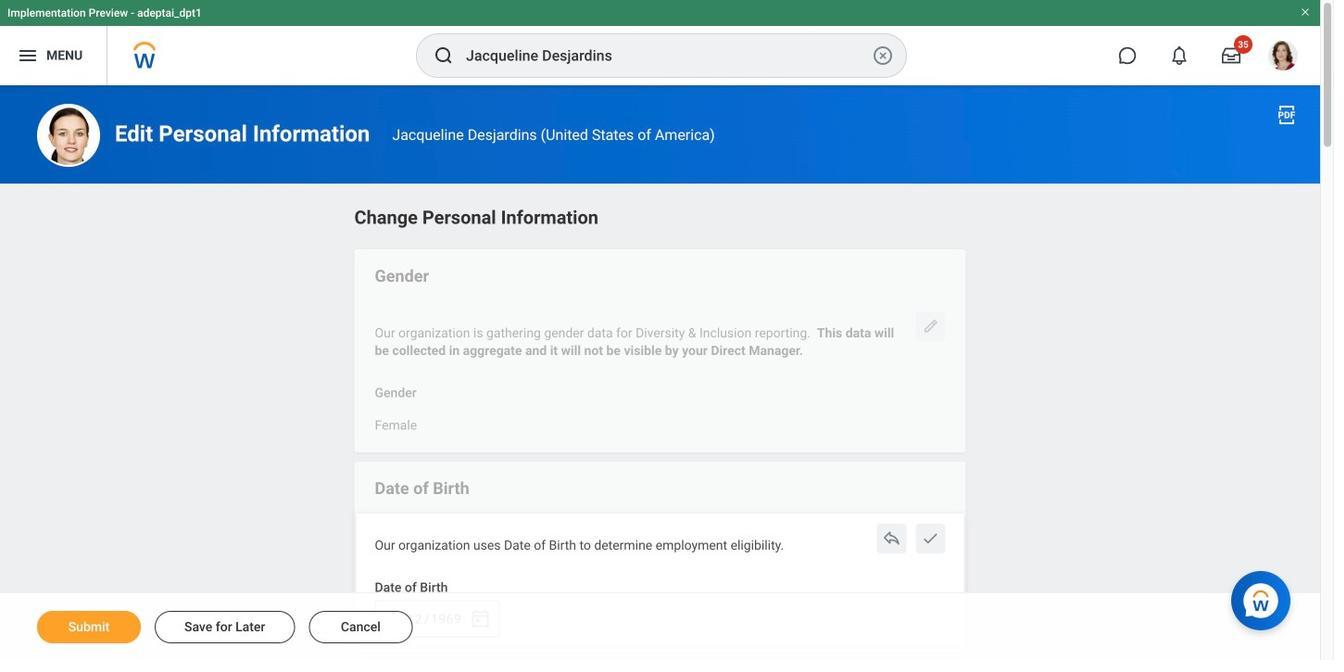 Task type: vqa. For each thing, say whether or not it's contained in the screenshot.
close environment banner icon
yes



Task type: describe. For each thing, give the bounding box(es) containing it.
edit image
[[922, 317, 941, 336]]

employee's photo (jacqueline desjardins) image
[[37, 104, 100, 167]]

justify image
[[17, 44, 39, 67]]

undo l image
[[883, 529, 902, 548]]

Search Workday  search field
[[466, 35, 869, 76]]

check image
[[922, 529, 941, 548]]

x circle image
[[872, 44, 895, 67]]

action bar region
[[0, 592, 1321, 660]]

calendar image
[[470, 608, 492, 630]]



Task type: locate. For each thing, give the bounding box(es) containing it.
profile logan mcneil image
[[1269, 41, 1299, 74]]

search image
[[433, 44, 455, 67]]

banner
[[0, 0, 1321, 85]]

view printable version (pdf) image
[[1277, 104, 1299, 126]]

None text field
[[375, 406, 417, 438]]

jacqueline desjardins (united states of america) element
[[392, 126, 715, 144]]

main content
[[0, 85, 1321, 660]]

region
[[355, 203, 966, 660]]

close environment banner image
[[1301, 6, 1312, 18]]

group
[[375, 600, 500, 637]]

notifications large image
[[1171, 46, 1189, 65]]

inbox large image
[[1223, 46, 1241, 65]]



